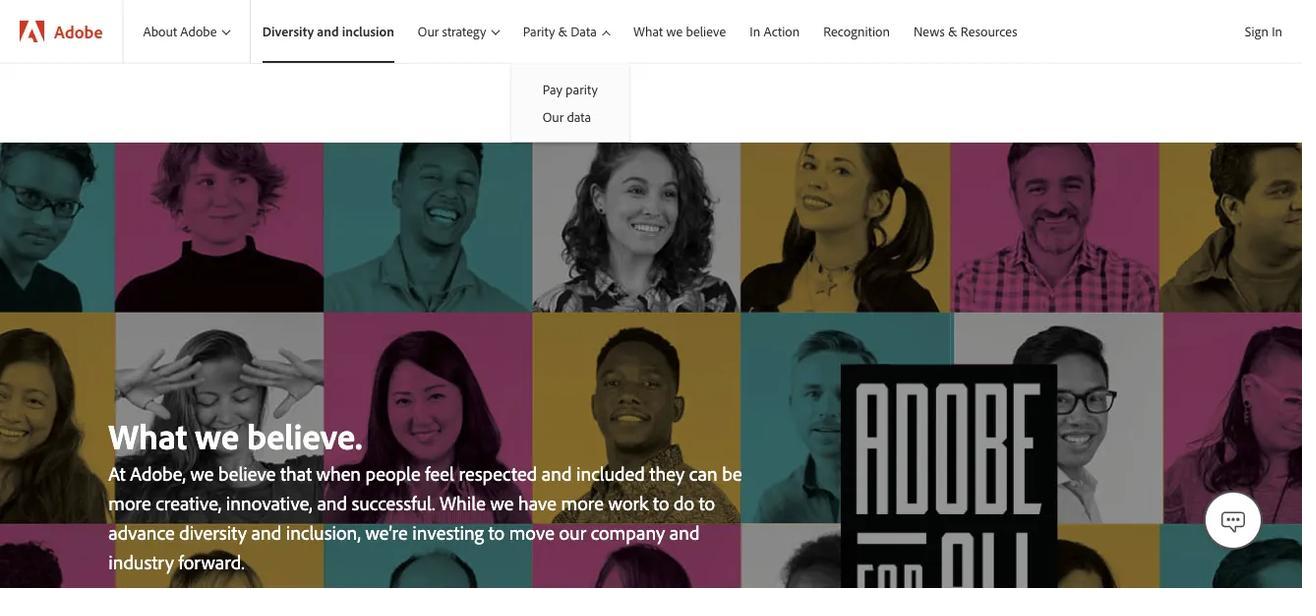 Task type: vqa. For each thing, say whether or not it's contained in the screenshot.
respected
yes



Task type: describe. For each thing, give the bounding box(es) containing it.
& for parity
[[558, 23, 568, 40]]

believe inside what we believe "link"
[[686, 23, 726, 40]]

adobe link
[[0, 0, 122, 63]]

0 horizontal spatial to
[[489, 520, 505, 545]]

about adobe
[[143, 23, 217, 40]]

inclusion
[[342, 23, 394, 40]]

adobe,
[[130, 461, 186, 486]]

innovative,
[[226, 490, 313, 515]]

what for believe
[[634, 23, 663, 40]]

and down do
[[670, 520, 700, 545]]

in action link
[[738, 0, 812, 63]]

strategy
[[442, 23, 487, 40]]

be
[[723, 461, 743, 486]]

inclusion,
[[286, 520, 361, 545]]

diversity
[[179, 520, 247, 545]]

pay parity link
[[511, 76, 630, 103]]

diversity and inclusion
[[262, 23, 394, 40]]

in inside button
[[1272, 23, 1283, 40]]

can
[[690, 461, 718, 486]]

included
[[577, 461, 645, 486]]

1 more from the left
[[109, 490, 151, 515]]

action
[[764, 23, 800, 40]]

advance
[[109, 520, 175, 545]]

pay parity
[[543, 81, 598, 98]]

news & resources
[[914, 23, 1018, 40]]

data
[[567, 108, 592, 125]]

have
[[519, 490, 557, 515]]

company
[[591, 520, 665, 545]]

while
[[440, 490, 486, 515]]

investing
[[413, 520, 484, 545]]

feel
[[425, 461, 454, 486]]

parity
[[566, 81, 598, 98]]

parity & data button
[[511, 0, 622, 63]]

we inside "link"
[[667, 23, 683, 40]]

and down when in the left bottom of the page
[[317, 490, 347, 515]]

what we believe
[[634, 23, 726, 40]]

sign in button
[[1241, 15, 1287, 48]]

our strategy
[[418, 23, 487, 40]]

our data
[[543, 108, 592, 125]]

about
[[143, 23, 177, 40]]

people
[[366, 461, 421, 486]]

move
[[509, 520, 555, 545]]

believe.
[[247, 413, 363, 458]]

they
[[650, 461, 685, 486]]

our for our data
[[543, 108, 564, 125]]



Task type: locate. For each thing, give the bounding box(es) containing it.
0 vertical spatial our
[[418, 23, 439, 40]]

0 horizontal spatial our
[[418, 23, 439, 40]]

and inside "link"
[[317, 23, 339, 40]]

our
[[559, 520, 586, 545]]

our for our strategy
[[418, 23, 439, 40]]

1 horizontal spatial what
[[634, 23, 663, 40]]

1 vertical spatial our
[[543, 108, 564, 125]]

1 vertical spatial what
[[109, 413, 187, 458]]

forward.
[[179, 549, 245, 575]]

adobe left the about
[[54, 20, 103, 42]]

1 horizontal spatial more
[[561, 490, 604, 515]]

and down innovative,
[[251, 520, 282, 545]]

believe inside what we believe. at adobe, we believe that when people feel respected and included they can be more creative, innovative, and successful. while we have more work to do to advance diversity and inclusion, we're investing to move our company and industry forward.
[[219, 461, 276, 486]]

0 horizontal spatial believe
[[219, 461, 276, 486]]

1 horizontal spatial in
[[1272, 23, 1283, 40]]

believe left in action
[[686, 23, 726, 40]]

to left do
[[653, 490, 669, 515]]

0 horizontal spatial adobe
[[54, 20, 103, 42]]

1 vertical spatial believe
[[219, 461, 276, 486]]

our inside "link"
[[543, 108, 564, 125]]

sign
[[1245, 23, 1269, 40]]

0 horizontal spatial in
[[750, 23, 761, 40]]

0 horizontal spatial what
[[109, 413, 187, 458]]

0 vertical spatial believe
[[686, 23, 726, 40]]

in
[[1272, 23, 1283, 40], [750, 23, 761, 40]]

industry
[[109, 549, 174, 575]]

diversity
[[262, 23, 314, 40]]

1 & from the left
[[558, 23, 568, 40]]

data
[[571, 23, 597, 40]]

to left move
[[489, 520, 505, 545]]

in left action
[[750, 23, 761, 40]]

and right diversity
[[317, 23, 339, 40]]

0 vertical spatial what
[[634, 23, 663, 40]]

more up our
[[561, 490, 604, 515]]

& for news
[[949, 23, 958, 40]]

our
[[418, 23, 439, 40], [543, 108, 564, 125]]

&
[[558, 23, 568, 40], [949, 23, 958, 40]]

more up advance
[[109, 490, 151, 515]]

what we believe link
[[622, 0, 738, 63]]

at
[[109, 461, 126, 486]]

in action
[[750, 23, 800, 40]]

& right news
[[949, 23, 958, 40]]

our strategy button
[[406, 0, 511, 63]]

& inside popup button
[[558, 23, 568, 40]]

1 horizontal spatial to
[[653, 490, 669, 515]]

believe up innovative,
[[219, 461, 276, 486]]

we
[[667, 23, 683, 40], [195, 413, 239, 458], [190, 461, 214, 486], [490, 490, 514, 515]]

our left the data
[[543, 108, 564, 125]]

1 horizontal spatial adobe
[[180, 23, 217, 40]]

0 horizontal spatial more
[[109, 490, 151, 515]]

diversity and inclusion link
[[251, 0, 406, 63]]

more
[[109, 490, 151, 515], [561, 490, 604, 515]]

recognition
[[824, 23, 890, 40]]

recognition link
[[812, 0, 902, 63]]

when
[[316, 461, 361, 486]]

creative,
[[156, 490, 222, 515]]

group containing pay parity
[[511, 63, 630, 142]]

2 horizontal spatial to
[[699, 490, 715, 515]]

what
[[634, 23, 663, 40], [109, 413, 187, 458]]

2 & from the left
[[949, 23, 958, 40]]

successful.
[[352, 490, 435, 515]]

adobe right the about
[[180, 23, 217, 40]]

respected
[[459, 461, 537, 486]]

1 horizontal spatial our
[[543, 108, 564, 125]]

and up have in the left of the page
[[542, 461, 572, 486]]

what for believe.
[[109, 413, 187, 458]]

pay
[[543, 81, 563, 98]]

1 in from the left
[[1272, 23, 1283, 40]]

news & resources link
[[902, 0, 1030, 63]]

our data link
[[511, 103, 630, 130]]

news
[[914, 23, 945, 40]]

in right sign
[[1272, 23, 1283, 40]]

our inside popup button
[[418, 23, 439, 40]]

do
[[674, 490, 695, 515]]

parity
[[523, 23, 555, 40]]

believe
[[686, 23, 726, 40], [219, 461, 276, 486]]

group
[[511, 63, 630, 142]]

to
[[653, 490, 669, 515], [699, 490, 715, 515], [489, 520, 505, 545]]

1 horizontal spatial &
[[949, 23, 958, 40]]

0 horizontal spatial &
[[558, 23, 568, 40]]

adobe
[[54, 20, 103, 42], [180, 23, 217, 40]]

and
[[317, 23, 339, 40], [542, 461, 572, 486], [317, 490, 347, 515], [251, 520, 282, 545], [670, 520, 700, 545]]

resources
[[961, 23, 1018, 40]]

what we believe. at adobe, we believe that when people feel respected and included they can be more creative, innovative, and successful. while we have more work to do to advance diversity and inclusion, we're investing to move our company and industry forward.
[[109, 413, 743, 575]]

about adobe button
[[123, 0, 250, 63]]

& left data
[[558, 23, 568, 40]]

parity & data
[[523, 23, 597, 40]]

that
[[280, 461, 312, 486]]

work
[[609, 490, 649, 515]]

2 more from the left
[[561, 490, 604, 515]]

what right data
[[634, 23, 663, 40]]

we're
[[365, 520, 408, 545]]

adobe inside popup button
[[180, 23, 217, 40]]

2 in from the left
[[750, 23, 761, 40]]

what up the adobe,
[[109, 413, 187, 458]]

what inside what we believe. at adobe, we believe that when people feel respected and included they can be more creative, innovative, and successful. while we have more work to do to advance diversity and inclusion, we're investing to move our company and industry forward.
[[109, 413, 187, 458]]

sign in
[[1245, 23, 1283, 40]]

what inside "link"
[[634, 23, 663, 40]]

our left strategy
[[418, 23, 439, 40]]

to right do
[[699, 490, 715, 515]]

1 horizontal spatial believe
[[686, 23, 726, 40]]



